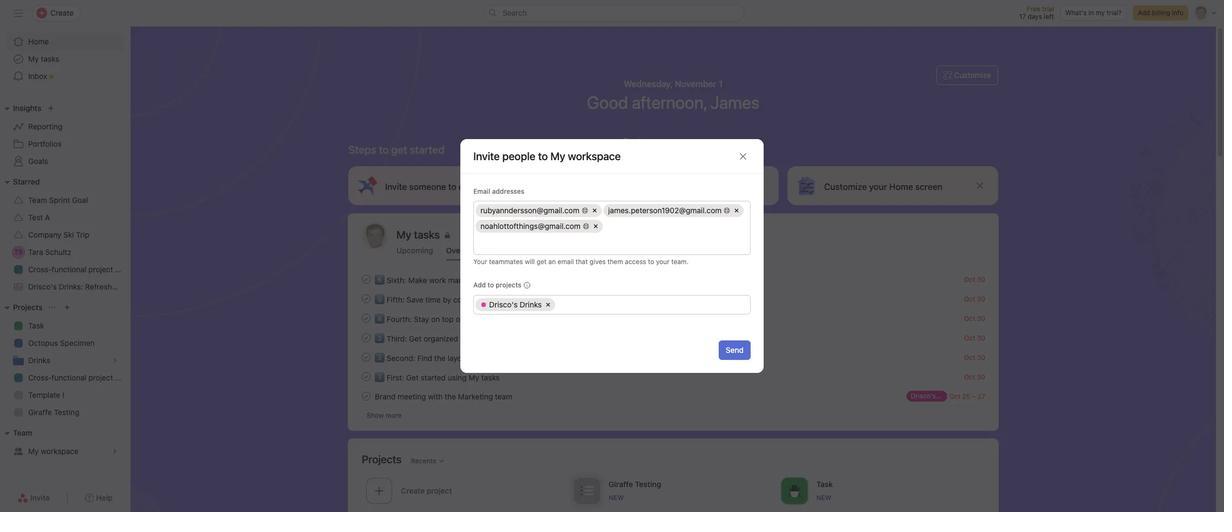 Task type: describe. For each thing, give the bounding box(es) containing it.
what's in my trial?
[[1066, 9, 1122, 17]]

afternoon,
[[632, 92, 707, 113]]

drinks link
[[7, 352, 124, 369]]

oct 30 for in
[[964, 295, 985, 303]]

completed image for 6️⃣
[[360, 273, 373, 286]]

my
[[1096, 9, 1105, 17]]

oct 30 for incoming
[[964, 314, 985, 323]]

gives
[[590, 258, 606, 266]]

completed image for 5️⃣
[[360, 293, 373, 306]]

completed image for 1️⃣
[[360, 371, 373, 384]]

the for marketing
[[445, 392, 456, 401]]

6️⃣ sixth: make work manageable
[[375, 275, 491, 285]]

completed checkbox for 4️⃣
[[360, 312, 373, 325]]

find
[[417, 353, 432, 363]]

fifth:
[[387, 295, 405, 304]]

task for task new
[[817, 480, 833, 489]]

upcoming
[[397, 246, 433, 255]]

tasks inside global element
[[41, 54, 59, 63]]

email
[[473, 187, 490, 196]]

hide sidebar image
[[14, 9, 23, 17]]

4 oct 30 from the top
[[964, 334, 985, 342]]

(9)
[[479, 246, 489, 255]]

4️⃣ fourth: stay on top of incoming work
[[375, 314, 516, 324]]

people
[[502, 150, 536, 162]]

make
[[408, 275, 427, 285]]

1 vertical spatial tasks
[[481, 373, 500, 382]]

manageable
[[448, 275, 491, 285]]

company ski trip
[[28, 230, 89, 239]]

my workspace link
[[7, 443, 124, 460]]

projects
[[496, 281, 521, 289]]

wednesday, november 1 good afternoon, james
[[587, 79, 760, 113]]

drisco's inside cell
[[489, 300, 518, 309]]

oct 30 for right
[[964, 353, 985, 362]]

1 vertical spatial my
[[469, 373, 479, 382]]

my workspace
[[28, 447, 78, 456]]

template
[[28, 391, 60, 400]]

drinks inside drisco's drinks link
[[938, 392, 957, 400]]

refreshment
[[85, 282, 130, 291]]

drisco's drinks: refreshment recommendation link
[[7, 278, 193, 296]]

cross-functional project plan for 1st the cross-functional project plan link from the bottom of the page
[[28, 373, 130, 382]]

home
[[28, 37, 49, 46]]

drisco's drinks: refreshment recommendation
[[28, 282, 193, 291]]

goals link
[[7, 153, 124, 170]]

add billing info button
[[1133, 5, 1189, 21]]

completed image for brand
[[360, 390, 373, 403]]

sixth:
[[387, 275, 406, 285]]

task new
[[817, 480, 833, 502]]

that's
[[471, 353, 491, 363]]

completed checkbox for brand
[[360, 390, 373, 403]]

oct for my
[[964, 373, 975, 381]]

right
[[493, 353, 509, 363]]

rubyanndersson@gmail.com cell
[[476, 204, 602, 217]]

close this dialog image
[[739, 152, 748, 161]]

stay
[[414, 314, 429, 324]]

that
[[576, 258, 588, 266]]

marketing
[[458, 392, 493, 401]]

drisco's drinks cell
[[476, 298, 555, 311]]

new inside task new
[[817, 494, 832, 502]]

add billing info
[[1138, 9, 1184, 17]]

1 horizontal spatial drisco's drinks
[[911, 392, 957, 400]]

functional for 1st the cross-functional project plan link from the top of the page
[[52, 265, 86, 274]]

6️⃣
[[375, 275, 385, 285]]

show more
[[367, 412, 402, 420]]

1 vertical spatial with
[[428, 392, 443, 401]]

reporting link
[[7, 118, 124, 135]]

in inside what's in my trial? button
[[1089, 9, 1094, 17]]

0 horizontal spatial work
[[429, 275, 446, 285]]

–
[[972, 392, 976, 401]]

my tasks link
[[7, 50, 124, 68]]

ja button
[[362, 223, 388, 249]]

save
[[407, 295, 423, 304]]

home link
[[7, 33, 124, 50]]

sprint
[[49, 196, 70, 205]]

show
[[367, 412, 384, 420]]

Email addresses text field
[[607, 220, 615, 233]]

completed checkbox for 6️⃣
[[360, 273, 373, 286]]

global element
[[0, 27, 130, 92]]

oct 25 – 27
[[949, 392, 985, 401]]

3️⃣
[[375, 334, 385, 343]]

project for 1st the cross-functional project plan link from the top of the page
[[88, 265, 113, 274]]

addresses
[[492, 187, 524, 196]]

completed
[[502, 246, 542, 255]]

team sprint goal link
[[7, 192, 124, 209]]

goals
[[28, 157, 48, 166]]

functional for 1st the cross-functional project plan link from the bottom of the page
[[52, 373, 86, 382]]

2 cross-functional project plan link from the top
[[7, 369, 130, 387]]

giraffe testing
[[28, 408, 79, 417]]

layout
[[448, 353, 469, 363]]

giraffe testing link
[[7, 404, 124, 421]]

show more button
[[362, 408, 407, 424]]

3️⃣ third: get organized with sections
[[375, 334, 506, 343]]

team.
[[671, 258, 689, 266]]

testing for giraffe testing new
[[635, 480, 661, 489]]

november
[[675, 79, 717, 89]]

5️⃣ fifth: save time by collaborating in asana
[[375, 295, 531, 304]]

asana
[[509, 295, 531, 304]]

an
[[548, 258, 556, 266]]

plan for 1st the cross-functional project plan link from the top of the page
[[115, 265, 130, 274]]

oct for collaborating
[[964, 295, 975, 303]]

new inside giraffe testing new
[[609, 494, 624, 502]]

get
[[537, 258, 547, 266]]

get for started
[[406, 373, 419, 382]]

completed checkbox for 2️⃣
[[360, 351, 373, 364]]

my tasks link
[[397, 228, 985, 243]]

ja
[[370, 231, 379, 241]]

add for add billing info
[[1138, 9, 1150, 17]]

list image
[[581, 485, 594, 498]]

drisco's drinks link
[[907, 391, 957, 402]]

30 for tasks
[[977, 373, 985, 381]]

1 oct 30 from the top
[[964, 275, 985, 284]]

2 horizontal spatial drisco's
[[911, 392, 936, 400]]

cross-functional project plan for 1st the cross-functional project plan link from the top of the page
[[28, 265, 130, 274]]

collaborating
[[453, 295, 499, 304]]

my tasks
[[28, 54, 59, 63]]

wednesday,
[[624, 79, 673, 89]]

drinks inside drisco's drinks cell
[[520, 300, 542, 309]]

brand meeting with the marketing team
[[375, 392, 513, 401]]

left
[[1044, 12, 1054, 21]]

1️⃣ first: get started using my tasks
[[375, 373, 500, 382]]

1 30 from the top
[[977, 275, 985, 284]]

completed image for 2️⃣
[[360, 351, 373, 364]]

steps to get started
[[348, 144, 445, 156]]

customize
[[954, 70, 991, 80]]

drinks inside the drinks link
[[28, 356, 50, 365]]

to right steps
[[379, 144, 389, 156]]

send
[[726, 346, 744, 355]]

plan for 1st the cross-functional project plan link from the bottom of the page
[[115, 373, 130, 382]]

overdue (9)
[[446, 246, 489, 255]]

noahlottofthings@gmail.com
[[480, 222, 581, 231]]

oct for sections
[[964, 334, 975, 342]]

oct 30 button for tasks
[[964, 373, 985, 381]]

create project link
[[362, 475, 570, 509]]

insights element
[[0, 99, 130, 172]]

1 horizontal spatial projects
[[362, 453, 402, 466]]

my for my tasks
[[28, 54, 39, 63]]

giraffe for giraffe testing
[[28, 408, 52, 417]]



Task type: vqa. For each thing, say whether or not it's contained in the screenshot.
"Cross-functional project plan" 'link' in the Projects element
yes



Task type: locate. For each thing, give the bounding box(es) containing it.
project for 1st the cross-functional project plan link from the bottom of the page
[[88, 373, 113, 382]]

2 completed image from the top
[[360, 332, 373, 345]]

free trial 17 days left
[[1019, 5, 1054, 21]]

completed image
[[360, 273, 373, 286], [360, 293, 373, 306], [360, 351, 373, 364], [360, 371, 373, 384]]

0 horizontal spatial task
[[28, 321, 44, 330]]

more inside beginner 3 more to level up
[[670, 137, 688, 146]]

starred
[[13, 177, 40, 186]]

4 30 from the top
[[977, 334, 985, 342]]

0 horizontal spatial new
[[609, 494, 624, 502]]

get started
[[391, 144, 445, 156]]

1 vertical spatial testing
[[635, 480, 661, 489]]

oct 30 button for incoming
[[964, 314, 985, 323]]

completed checkbox left 1️⃣
[[360, 371, 373, 384]]

0 vertical spatial completed checkbox
[[360, 332, 373, 345]]

0 vertical spatial team
[[28, 196, 47, 205]]

1 vertical spatial cross-functional project plan
[[28, 373, 130, 382]]

2 cross-functional project plan from the top
[[28, 373, 130, 382]]

functional inside projects element
[[52, 373, 86, 382]]

6 oct 30 from the top
[[964, 373, 985, 381]]

2 30 from the top
[[977, 295, 985, 303]]

1 vertical spatial team
[[13, 428, 32, 438]]

completed image left 6️⃣
[[360, 273, 373, 286]]

the down using
[[445, 392, 456, 401]]

cross- up template
[[28, 373, 52, 382]]

more
[[670, 137, 688, 146], [386, 412, 402, 420]]

invite for invite
[[30, 493, 50, 503]]

inbox link
[[7, 68, 124, 85]]

1 vertical spatial task
[[817, 480, 833, 489]]

1 vertical spatial drinks
[[28, 356, 50, 365]]

row containing rubyanndersson@gmail.com
[[476, 204, 749, 236]]

to left level
[[690, 137, 697, 146]]

0 vertical spatial the
[[434, 353, 446, 363]]

testing
[[54, 408, 79, 417], [635, 480, 661, 489]]

1 vertical spatial completed image
[[360, 332, 373, 345]]

fourth:
[[387, 314, 412, 324]]

0 vertical spatial project
[[88, 265, 113, 274]]

completed checkbox left brand
[[360, 390, 373, 403]]

tasks down home
[[41, 54, 59, 63]]

team up "my workspace"
[[13, 428, 32, 438]]

0 horizontal spatial tasks
[[41, 54, 59, 63]]

team
[[495, 392, 513, 401]]

0 horizontal spatial invite
[[30, 493, 50, 503]]

1 horizontal spatial drisco's
[[489, 300, 518, 309]]

create project
[[401, 486, 452, 495]]

1 plan from the top
[[115, 265, 130, 274]]

4 oct 30 button from the top
[[964, 334, 985, 342]]

brand
[[375, 392, 396, 401]]

2 horizontal spatial drinks
[[938, 392, 957, 400]]

1️⃣
[[375, 373, 385, 382]]

reporting
[[28, 122, 62, 131]]

oct 30 for tasks
[[964, 373, 985, 381]]

cross- for 1st the cross-functional project plan link from the top of the page
[[28, 265, 52, 274]]

add inside button
[[1138, 9, 1150, 17]]

get right first:
[[406, 373, 419, 382]]

teammates
[[489, 258, 523, 266]]

cross-functional project plan link up 'i'
[[7, 369, 130, 387]]

0 horizontal spatial projects
[[13, 303, 42, 312]]

search list box
[[484, 4, 744, 22]]

them
[[608, 258, 623, 266]]

0 vertical spatial task
[[28, 321, 44, 330]]

0 vertical spatial more
[[670, 137, 688, 146]]

noahlottofthings@gmail.com cell
[[476, 220, 603, 233]]

1 new from the left
[[609, 494, 624, 502]]

0 horizontal spatial drisco's
[[28, 282, 57, 291]]

drinks down the octopus
[[28, 356, 50, 365]]

1 completed image from the top
[[360, 273, 373, 286]]

drisco's left 25
[[911, 392, 936, 400]]

organized
[[424, 334, 458, 343]]

0 vertical spatial functional
[[52, 265, 86, 274]]

octopus specimen
[[28, 339, 95, 348]]

drisco's drinks left 25
[[911, 392, 957, 400]]

17
[[1019, 12, 1026, 21]]

completed checkbox left '4️⃣'
[[360, 312, 373, 325]]

email addresses
[[473, 187, 524, 196]]

level
[[699, 137, 715, 146]]

1 cross-functional project plan from the top
[[28, 265, 130, 274]]

1 vertical spatial get
[[406, 373, 419, 382]]

team button
[[0, 427, 32, 440]]

1 horizontal spatial giraffe
[[609, 480, 633, 489]]

customize button
[[936, 66, 998, 85]]

giraffe testing new
[[609, 480, 661, 502]]

template i
[[28, 391, 64, 400]]

using
[[448, 373, 467, 382]]

meeting
[[398, 392, 426, 401]]

octopus specimen link
[[7, 335, 124, 352]]

giraffe down template
[[28, 408, 52, 417]]

for
[[511, 353, 521, 363]]

2 new from the left
[[817, 494, 832, 502]]

drinks left 25
[[938, 392, 957, 400]]

to left your
[[648, 258, 654, 266]]

30 for in
[[977, 295, 985, 303]]

in left my
[[1089, 9, 1094, 17]]

completed image for 3️⃣
[[360, 332, 373, 345]]

completed checkbox left 2️⃣
[[360, 351, 373, 364]]

tasks down that's
[[481, 373, 500, 382]]

trip
[[76, 230, 89, 239]]

1 horizontal spatial drinks
[[520, 300, 542, 309]]

2 plan from the top
[[115, 373, 130, 382]]

team for team sprint goal
[[28, 196, 47, 205]]

sections
[[477, 334, 506, 343]]

james.peterson1902@gmail.com cell
[[603, 204, 744, 217]]

1 vertical spatial more
[[386, 412, 402, 420]]

projects
[[13, 303, 42, 312], [362, 453, 402, 466]]

completed image left 1️⃣
[[360, 371, 373, 384]]

5 oct 30 button from the top
[[964, 353, 985, 362]]

1 horizontal spatial in
[[1089, 9, 1094, 17]]

projects element
[[0, 298, 130, 424]]

completed image left '5️⃣'
[[360, 293, 373, 306]]

goal
[[72, 196, 88, 205]]

new right bug image
[[817, 494, 832, 502]]

0 horizontal spatial drinks
[[28, 356, 50, 365]]

0 horizontal spatial in
[[501, 295, 507, 304]]

cross- for 1st the cross-functional project plan link from the bottom of the page
[[28, 373, 52, 382]]

1 vertical spatial giraffe
[[609, 480, 633, 489]]

task up the octopus
[[28, 321, 44, 330]]

insights button
[[0, 102, 41, 115]]

6 30 from the top
[[977, 373, 985, 381]]

completed image left '4️⃣'
[[360, 312, 373, 325]]

3 completed image from the top
[[360, 390, 373, 403]]

task inside projects element
[[28, 321, 44, 330]]

team sprint goal
[[28, 196, 88, 205]]

functional inside starred 'element'
[[52, 265, 86, 274]]

2 functional from the top
[[52, 373, 86, 382]]

my right using
[[469, 373, 479, 382]]

what's in my trial? button
[[1061, 5, 1127, 21]]

starred element
[[0, 172, 193, 298]]

get for organized
[[409, 334, 422, 343]]

with down 1️⃣ first: get started using my tasks at the bottom
[[428, 392, 443, 401]]

2 completed checkbox from the top
[[360, 293, 373, 306]]

completed image for 4️⃣
[[360, 312, 373, 325]]

30 for incoming
[[977, 314, 985, 323]]

team up test a
[[28, 196, 47, 205]]

1 horizontal spatial new
[[817, 494, 832, 502]]

will
[[525, 258, 535, 266]]

0 vertical spatial work
[[429, 275, 446, 285]]

beginner
[[623, 137, 659, 146]]

you
[[523, 353, 535, 363]]

to right people
[[538, 150, 548, 162]]

1 horizontal spatial testing
[[635, 480, 661, 489]]

oct for of
[[964, 314, 975, 323]]

projects down show more button
[[362, 453, 402, 466]]

30 for right
[[977, 353, 985, 362]]

3 completed checkbox from the top
[[360, 390, 373, 403]]

1 functional from the top
[[52, 265, 86, 274]]

more right 3
[[670, 137, 688, 146]]

work right make
[[429, 275, 446, 285]]

1 vertical spatial invite
[[30, 493, 50, 503]]

1 vertical spatial completed checkbox
[[360, 351, 373, 364]]

teams element
[[0, 424, 130, 463]]

to inside beginner 3 more to level up
[[690, 137, 697, 146]]

get right third: at the bottom of page
[[409, 334, 422, 343]]

giraffe inside projects element
[[28, 408, 52, 417]]

testing for giraffe testing
[[54, 408, 79, 417]]

with down of on the bottom of page
[[460, 334, 475, 343]]

cross- inside projects element
[[28, 373, 52, 382]]

Add to projects text field
[[559, 298, 567, 311]]

team inside starred 'element'
[[28, 196, 47, 205]]

1 completed checkbox from the top
[[360, 332, 373, 345]]

1 oct 30 button from the top
[[964, 275, 985, 284]]

oct for that's
[[964, 353, 975, 362]]

more right the show
[[386, 412, 402, 420]]

completed image left 3️⃣ at the left bottom of the page
[[360, 332, 373, 345]]

1 completed image from the top
[[360, 312, 373, 325]]

6 oct 30 button from the top
[[964, 373, 985, 381]]

0 vertical spatial drisco's
[[28, 282, 57, 291]]

task for task
[[28, 321, 44, 330]]

cross-functional project plan link up the drinks: at the bottom left of the page
[[7, 261, 130, 278]]

0 horizontal spatial add
[[473, 281, 486, 289]]

portfolios
[[28, 139, 62, 148]]

invite for invite people to my workspace
[[473, 150, 500, 162]]

1 vertical spatial drisco's
[[489, 300, 518, 309]]

my down team dropdown button
[[28, 447, 39, 456]]

3 completed checkbox from the top
[[360, 312, 373, 325]]

completed checkbox for 5️⃣
[[360, 293, 373, 306]]

james
[[711, 92, 760, 113]]

0 vertical spatial invite
[[473, 150, 500, 162]]

0 vertical spatial in
[[1089, 9, 1094, 17]]

1 vertical spatial cross-functional project plan link
[[7, 369, 130, 387]]

projects inside dropdown button
[[13, 303, 42, 312]]

my inside teams element
[[28, 447, 39, 456]]

team inside dropdown button
[[13, 428, 32, 438]]

my for my workspace
[[28, 447, 39, 456]]

1 horizontal spatial more
[[670, 137, 688, 146]]

bug image
[[788, 485, 801, 498]]

search button
[[484, 4, 744, 22]]

0 horizontal spatial more
[[386, 412, 402, 420]]

1 horizontal spatial with
[[460, 334, 475, 343]]

1 vertical spatial functional
[[52, 373, 86, 382]]

1 horizontal spatial invite
[[473, 150, 500, 162]]

Completed checkbox
[[360, 332, 373, 345], [360, 351, 373, 364], [360, 390, 373, 403]]

2 oct 30 from the top
[[964, 295, 985, 303]]

projects up the octopus
[[13, 303, 42, 312]]

functional up the drinks: at the bottom left of the page
[[52, 265, 86, 274]]

4️⃣
[[375, 314, 385, 324]]

cross- inside starred 'element'
[[28, 265, 52, 274]]

1 horizontal spatial add
[[1138, 9, 1150, 17]]

1 vertical spatial projects
[[362, 453, 402, 466]]

inbox
[[28, 72, 47, 81]]

4 completed checkbox from the top
[[360, 371, 373, 384]]

cross-functional project plan inside starred 'element'
[[28, 265, 130, 274]]

invite inside invite button
[[30, 493, 50, 503]]

completed checkbox left 3️⃣ at the left bottom of the page
[[360, 332, 373, 345]]

giraffe for giraffe testing new
[[609, 480, 633, 489]]

get
[[409, 334, 422, 343], [406, 373, 419, 382]]

completed image
[[360, 312, 373, 325], [360, 332, 373, 345], [360, 390, 373, 403]]

more inside button
[[386, 412, 402, 420]]

3 oct 30 from the top
[[964, 314, 985, 323]]

0 horizontal spatial giraffe
[[28, 408, 52, 417]]

tara schultz
[[28, 248, 71, 257]]

cross-functional project plan up the drinks: at the bottom left of the page
[[28, 265, 130, 274]]

1 vertical spatial drisco's drinks
[[911, 392, 957, 400]]

giraffe right list icon
[[609, 480, 633, 489]]

company ski trip link
[[7, 226, 124, 244]]

0 vertical spatial drisco's drinks
[[489, 300, 542, 309]]

0 vertical spatial plan
[[115, 265, 130, 274]]

0 vertical spatial drinks
[[520, 300, 542, 309]]

add inside invite people to my workspace "dialog"
[[473, 281, 486, 289]]

drisco's inside starred 'element'
[[28, 282, 57, 291]]

my inside global element
[[28, 54, 39, 63]]

0 vertical spatial add
[[1138, 9, 1150, 17]]

2 vertical spatial completed checkbox
[[360, 390, 373, 403]]

2 vertical spatial drisco's
[[911, 392, 936, 400]]

oct
[[964, 275, 975, 284], [964, 295, 975, 303], [964, 314, 975, 323], [964, 334, 975, 342], [964, 353, 975, 362], [964, 373, 975, 381], [949, 392, 961, 401]]

testing inside projects element
[[54, 408, 79, 417]]

company
[[28, 230, 61, 239]]

project down the drinks link
[[88, 373, 113, 382]]

2 cross- from the top
[[28, 373, 52, 382]]

1 completed checkbox from the top
[[360, 273, 373, 286]]

invite inside invite people to my workspace "dialog"
[[473, 150, 500, 162]]

oct 30 button for in
[[964, 295, 985, 303]]

0 vertical spatial testing
[[54, 408, 79, 417]]

more information image
[[524, 282, 530, 289]]

free
[[1027, 5, 1041, 13]]

my up inbox
[[28, 54, 39, 63]]

2 vertical spatial drinks
[[938, 392, 957, 400]]

in
[[1089, 9, 1094, 17], [501, 295, 507, 304]]

portfolios link
[[7, 135, 124, 153]]

invite left people
[[473, 150, 500, 162]]

invite button
[[10, 489, 57, 508]]

5 oct 30 from the top
[[964, 353, 985, 362]]

in down projects
[[501, 295, 507, 304]]

2 completed checkbox from the top
[[360, 351, 373, 364]]

2 completed image from the top
[[360, 293, 373, 306]]

0 vertical spatial giraffe
[[28, 408, 52, 417]]

test a link
[[7, 209, 124, 226]]

0 vertical spatial projects
[[13, 303, 42, 312]]

0 vertical spatial with
[[460, 334, 475, 343]]

drisco's drinks down projects
[[489, 300, 542, 309]]

1 horizontal spatial work
[[499, 314, 516, 324]]

3 30 from the top
[[977, 314, 985, 323]]

0 vertical spatial tasks
[[41, 54, 59, 63]]

add left the 'billing'
[[1138, 9, 1150, 17]]

test a
[[28, 213, 50, 222]]

1 vertical spatial cross-
[[28, 373, 52, 382]]

project up drisco's drinks: refreshment recommendation link
[[88, 265, 113, 274]]

1 vertical spatial project
[[88, 373, 113, 382]]

0 horizontal spatial with
[[428, 392, 443, 401]]

drisco's drinks inside cell
[[489, 300, 542, 309]]

row
[[476, 204, 749, 236]]

completed checkbox left '5️⃣'
[[360, 293, 373, 306]]

new right list icon
[[609, 494, 624, 502]]

task right bug image
[[817, 480, 833, 489]]

top
[[442, 314, 454, 324]]

beginner 3 more to level up
[[623, 137, 726, 146]]

good
[[587, 92, 628, 113]]

1 horizontal spatial task
[[817, 480, 833, 489]]

0 horizontal spatial testing
[[54, 408, 79, 417]]

plan inside starred 'element'
[[115, 265, 130, 274]]

email
[[558, 258, 574, 266]]

0 vertical spatial get
[[409, 334, 422, 343]]

4 completed image from the top
[[360, 371, 373, 384]]

cross-functional project plan inside projects element
[[28, 373, 130, 382]]

the right find
[[434, 353, 446, 363]]

1 vertical spatial work
[[499, 314, 516, 324]]

0 vertical spatial completed image
[[360, 312, 373, 325]]

a
[[45, 213, 50, 222]]

oct 30 button for right
[[964, 353, 985, 362]]

2 oct 30 button from the top
[[964, 295, 985, 303]]

completed image left 2️⃣
[[360, 351, 373, 364]]

2 vertical spatial completed image
[[360, 390, 373, 403]]

first:
[[387, 373, 404, 382]]

drisco's left the drinks: at the bottom left of the page
[[28, 282, 57, 291]]

the for layout
[[434, 353, 446, 363]]

3 completed image from the top
[[360, 351, 373, 364]]

completed checkbox left 6️⃣
[[360, 273, 373, 286]]

1 vertical spatial add
[[473, 281, 486, 289]]

5️⃣
[[375, 295, 385, 304]]

0 vertical spatial cross-functional project plan
[[28, 265, 130, 274]]

5 30 from the top
[[977, 353, 985, 362]]

2 vertical spatial my
[[28, 447, 39, 456]]

team for team
[[13, 428, 32, 438]]

completed checkbox for 1️⃣
[[360, 371, 373, 384]]

james.peterson1902@gmail.com
[[608, 206, 722, 215]]

0 horizontal spatial drisco's drinks
[[489, 300, 542, 309]]

invite people to my workspace dialog
[[460, 139, 764, 373]]

completed checkbox for 3️⃣
[[360, 332, 373, 345]]

by
[[443, 295, 451, 304]]

invite down "my workspace"
[[30, 493, 50, 503]]

2 project from the top
[[88, 373, 113, 382]]

plan
[[115, 265, 130, 274], [115, 373, 130, 382]]

functional down the drinks link
[[52, 373, 86, 382]]

cross- down tara
[[28, 265, 52, 274]]

1 vertical spatial the
[[445, 392, 456, 401]]

to left projects
[[488, 281, 494, 289]]

plan inside projects element
[[115, 373, 130, 382]]

1 vertical spatial plan
[[115, 373, 130, 382]]

1 cross- from the top
[[28, 265, 52, 274]]

0 vertical spatial cross-
[[28, 265, 52, 274]]

1 cross-functional project plan link from the top
[[7, 261, 130, 278]]

drinks down more information icon
[[520, 300, 542, 309]]

1 vertical spatial in
[[501, 295, 507, 304]]

drisco's down projects
[[489, 300, 518, 309]]

second:
[[387, 353, 415, 363]]

project inside starred 'element'
[[88, 265, 113, 274]]

1 horizontal spatial tasks
[[481, 373, 500, 382]]

info
[[1172, 9, 1184, 17]]

new
[[609, 494, 624, 502], [817, 494, 832, 502]]

3 oct 30 button from the top
[[964, 314, 985, 323]]

cross-functional project plan down the drinks link
[[28, 373, 130, 382]]

tasks
[[41, 54, 59, 63], [481, 373, 500, 382]]

add for add to projects
[[473, 281, 486, 289]]

of
[[456, 314, 463, 324]]

1 project from the top
[[88, 265, 113, 274]]

add up collaborating
[[473, 281, 486, 289]]

completed image left brand
[[360, 390, 373, 403]]

giraffe inside giraffe testing new
[[609, 480, 633, 489]]

0 vertical spatial my
[[28, 54, 39, 63]]

insights
[[13, 103, 41, 113]]

workspace
[[41, 447, 78, 456]]

testing inside giraffe testing new
[[635, 480, 661, 489]]

schultz
[[45, 248, 71, 257]]

what's
[[1066, 9, 1087, 17]]

overdue (9) button
[[446, 246, 489, 261]]

2️⃣
[[375, 353, 385, 363]]

Completed checkbox
[[360, 273, 373, 286], [360, 293, 373, 306], [360, 312, 373, 325], [360, 371, 373, 384]]

25
[[962, 392, 970, 401]]

0 vertical spatial cross-functional project plan link
[[7, 261, 130, 278]]

work down drisco's drinks cell
[[499, 314, 516, 324]]

drisco's drinks row
[[476, 298, 749, 314]]

your teammates will get an email that gives them access to your team.
[[473, 258, 689, 266]]



